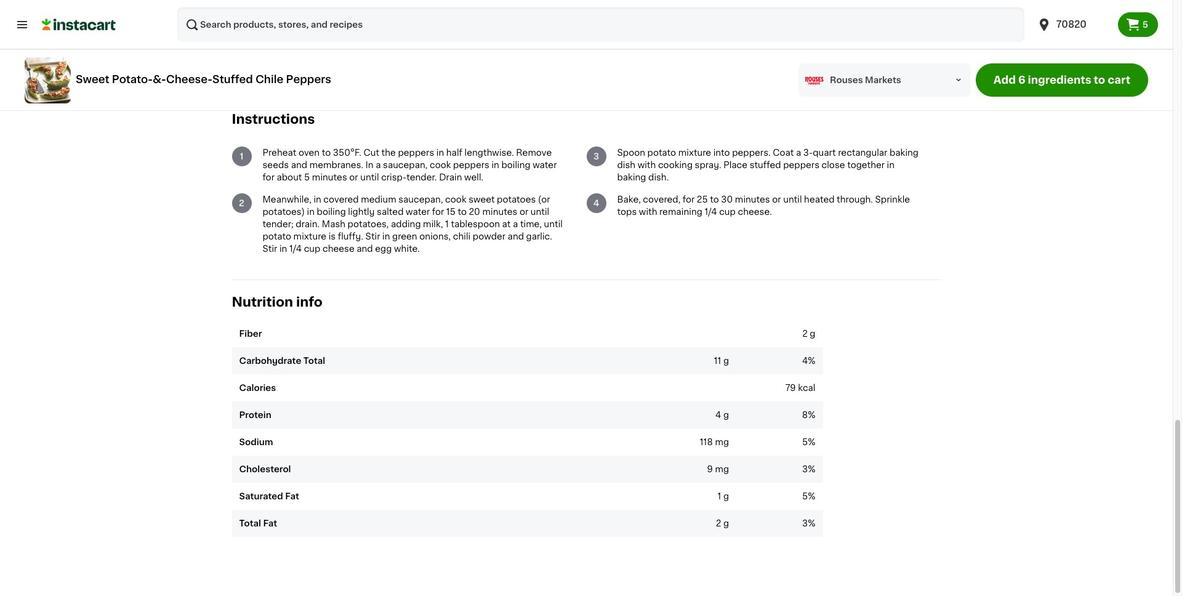 Task type: vqa. For each thing, say whether or not it's contained in the screenshot.
the bottom Item Carousel region
no



Task type: locate. For each thing, give the bounding box(es) containing it.
potato-
[[112, 74, 153, 84]]

for down seeds
[[263, 173, 275, 182]]

(or
[[538, 195, 551, 204]]

egg left white.
[[375, 244, 392, 253]]

1 horizontal spatial boiling
[[502, 161, 531, 169]]

to left the confirm
[[576, 60, 583, 67]]

powder up minced
[[332, 2, 365, 10]]

1 horizontal spatial fat
[[285, 492, 299, 501]]

0 vertical spatial stir
[[366, 232, 380, 241]]

a right in
[[376, 161, 381, 169]]

1 horizontal spatial a
[[513, 220, 518, 228]]

water
[[533, 161, 557, 169], [406, 207, 430, 216]]

1 horizontal spatial peppers
[[453, 161, 490, 169]]

peppers up tender.
[[398, 148, 434, 157]]

clove
[[262, 14, 286, 23]]

4 % from the top
[[808, 465, 816, 474]]

a inside 'meanwhile, in covered medium saucepan, cook sweet potatoes (or potatoes) in boiling lightly salted water for 15 to 20 minutes or until tender; drain. mash potatoes, adding milk, 1 tablespoon at a time, until potato mixture is fluffy. stir in green onions, chili powder and garlic. stir in 1/4 cup cheese and egg white.'
[[513, 220, 518, 228]]

1 vertical spatial fat
[[263, 519, 277, 528]]

quesadilla,
[[398, 26, 445, 35]]

1 vertical spatial mixture
[[294, 232, 327, 241]]

or down spoon potato mixture into peppers. coat a 3-quart rectangular baking dish with cooking spray. place stuffed peppers close together in baking dish.
[[773, 195, 782, 204]]

0 vertical spatial powder
[[332, 2, 365, 10]]

spray.
[[695, 161, 722, 169]]

to right 15 on the left
[[458, 207, 467, 216]]

water down the remove
[[533, 161, 557, 169]]

kcal
[[799, 384, 816, 393]]

for right here
[[816, 60, 826, 67]]

or left monterey
[[495, 26, 504, 35]]

oven
[[299, 148, 320, 157]]

1 down 15 on the left
[[445, 220, 449, 228]]

items
[[318, 60, 337, 67]]

seeds
[[263, 161, 289, 169]]

0 vertical spatial and
[[291, 161, 308, 169]]

0 horizontal spatial is
[[329, 232, 336, 241]]

1 5 % from the top
[[803, 438, 816, 447]]

chili up minced
[[312, 2, 330, 10]]

1 vertical spatial 1/4
[[290, 244, 302, 253]]

and down fluffy. at the top left
[[357, 244, 373, 253]]

for inside bake, covered, for 25 to 30 minutes or until heated through. sprinkle tops with remaining 1/4 cup cheese.
[[683, 195, 695, 204]]

lightly down shredded at left
[[309, 39, 336, 47]]

1 vertical spatial a
[[376, 161, 381, 169]]

saucepan, down tender.
[[399, 195, 443, 204]]

g down 9 mg
[[724, 492, 729, 501]]

0 vertical spatial 4
[[594, 199, 600, 207]]

dish
[[618, 161, 636, 169]]

1 vertical spatial minutes
[[735, 195, 771, 204]]

or inside 'meanwhile, in covered medium saucepan, cook sweet potatoes (or potatoes) in boiling lightly salted water for 15 to 20 minutes or until tender; drain. mash potatoes, adding milk, 1 tablespoon at a time, until potato mixture is fluffy. stir in green onions, chili powder and garlic. stir in 1/4 cup cheese and egg white.'
[[520, 207, 529, 216]]

peppers
[[398, 148, 434, 157], [453, 161, 490, 169], [784, 161, 820, 169]]

1 horizontal spatial stir
[[366, 232, 380, 241]]

2 mg from the top
[[716, 465, 729, 474]]

cup down 'clove'
[[268, 26, 284, 35]]

0 horizontal spatial minutes
[[312, 173, 347, 182]]

None search field
[[177, 7, 1025, 42]]

1 vertical spatial is
[[329, 232, 336, 241]]

2 5 % from the top
[[803, 492, 816, 501]]

a right 'at'
[[513, 220, 518, 228]]

2 horizontal spatial a
[[797, 148, 802, 157]]

stir down potatoes,
[[366, 232, 380, 241]]

2 3 % from the top
[[803, 519, 816, 528]]

g up 118 mg
[[724, 411, 729, 420]]

2 down 1 g
[[716, 519, 722, 528]]

cup inside the 2 teaspoons chili powder 1 clove garlic, minced ½ cup shredded asadero, queso quesadilla, chihuahua or monterey jack cheese, divided 1 egg white, lightly beaten
[[268, 26, 284, 35]]

spoon potato mixture into peppers. coat a 3-quart rectangular baking dish with cooking spray. place stuffed peppers close together in baking dish.
[[618, 148, 919, 182]]

in right together
[[888, 161, 895, 169]]

g up "4 %"
[[810, 330, 816, 338]]

to left cart
[[1094, 75, 1106, 85]]

mixture down drain.
[[294, 232, 327, 241]]

cup down 30
[[720, 207, 736, 216]]

4 %
[[803, 357, 816, 365]]

add 6 ingredients to cart button
[[976, 63, 1149, 97]]

cup inside 'meanwhile, in covered medium saucepan, cook sweet potatoes (or potatoes) in boiling lightly salted water for 15 to 20 minutes or until tender; drain. mash potatoes, adding milk, 1 tablespoon at a time, until potato mixture is fluffy. stir in green onions, chili powder and garlic. stir in 1/4 cup cheese and egg white.'
[[304, 244, 321, 253]]

or up time,
[[520, 207, 529, 216]]

0 horizontal spatial stir
[[263, 244, 277, 253]]

rouses markets button
[[799, 63, 972, 97]]

baking right rectangular
[[890, 148, 919, 157]]

potato down the tender;
[[263, 232, 291, 241]]

until up garlic.
[[544, 220, 563, 228]]

boiling inside 'meanwhile, in covered medium saucepan, cook sweet potatoes (or potatoes) in boiling lightly salted water for 15 to 20 minutes or until tender; drain. mash potatoes, adding milk, 1 tablespoon at a time, until potato mixture is fluffy. stir in green onions, chili powder and garlic. stir in 1/4 cup cheese and egg white.'
[[317, 207, 346, 216]]

that
[[384, 60, 398, 67]]

0 vertical spatial with
[[638, 161, 656, 169]]

2 g up "4 %"
[[803, 330, 816, 338]]

to inside preheat oven to 350°f. cut the peppers in half lengthwise. remove seeds and membranes. in a saucepan, cook peppers in boiling water for about 5 minutes or until crisp-tender. drain well.
[[322, 148, 331, 157]]

4 g
[[716, 411, 729, 420]]

0 horizontal spatial 1/4
[[290, 244, 302, 253]]

0 vertical spatial is
[[760, 60, 766, 67]]

into
[[714, 148, 730, 157]]

0 horizontal spatial and
[[291, 161, 308, 169]]

0 horizontal spatial total
[[239, 519, 261, 528]]

15
[[447, 207, 456, 216]]

for left 15 on the left
[[432, 207, 444, 216]]

in down the tender;
[[280, 244, 287, 253]]

chihuahua
[[447, 26, 493, 35]]

0 vertical spatial a
[[797, 148, 802, 157]]

1/4 down drain.
[[290, 244, 302, 253]]

0 vertical spatial mg
[[716, 438, 729, 447]]

1 horizontal spatial powder
[[473, 232, 506, 241]]

1 horizontal spatial minutes
[[483, 207, 518, 216]]

1 % from the top
[[808, 357, 816, 365]]

minced
[[316, 14, 349, 23]]

total
[[304, 357, 325, 365], [239, 519, 261, 528]]

1 vertical spatial stir
[[263, 244, 277, 253]]

total right carbohydrate
[[304, 357, 325, 365]]

2 g down 1 g
[[716, 519, 729, 528]]

2 vertical spatial and
[[357, 244, 373, 253]]

1 vertical spatial powder
[[473, 232, 506, 241]]

minutes up cheese. at the top of page
[[735, 195, 771, 204]]

egg down ½
[[262, 39, 279, 47]]

minutes inside bake, covered, for 25 to 30 minutes or until heated through. sprinkle tops with remaining 1/4 cup cheese.
[[735, 195, 771, 204]]

cook inside 'meanwhile, in covered medium saucepan, cook sweet potatoes (or potatoes) in boiling lightly salted water for 15 to 20 minutes or until tender; drain. mash potatoes, adding milk, 1 tablespoon at a time, until potato mixture is fluffy. stir in green onions, chili powder and garlic. stir in 1/4 cup cheese and egg white.'
[[445, 195, 467, 204]]

5 inside button
[[1143, 20, 1149, 29]]

in left green
[[383, 232, 390, 241]]

stir down the tender;
[[263, 244, 277, 253]]

2 g for total fat
[[716, 519, 729, 528]]

2 horizontal spatial cup
[[720, 207, 736, 216]]

% for 118 mg
[[808, 438, 816, 447]]

saturated
[[239, 492, 283, 501]]

fat right saturated
[[285, 492, 299, 501]]

lightly
[[309, 39, 336, 47], [348, 207, 375, 216]]

add 6 ingredients to cart
[[994, 75, 1131, 85]]

2 vertical spatial 4
[[716, 411, 722, 420]]

1 vertical spatial chili
[[453, 232, 471, 241]]

in left covered
[[314, 195, 321, 204]]

a inside preheat oven to 350°f. cut the peppers in half lengthwise. remove seeds and membranes. in a saucepan, cook peppers in boiling water for about 5 minutes or until crisp-tender. drain well.
[[376, 161, 381, 169]]

2 up ½
[[257, 2, 262, 10]]

6 % from the top
[[808, 519, 816, 528]]

cup
[[268, 26, 284, 35], [720, 207, 736, 216], [304, 244, 321, 253]]

saucepan, inside 'meanwhile, in covered medium saucepan, cook sweet potatoes (or potatoes) in boiling lightly salted water for 15 to 20 minutes or until tender; drain. mash potatoes, adding milk, 1 tablespoon at a time, until potato mixture is fluffy. stir in green onions, chili powder and garlic. stir in 1/4 cup cheese and egg white.'
[[399, 195, 443, 204]]

is down mash
[[329, 232, 336, 241]]

1 vertical spatial water
[[406, 207, 430, 216]]

total down saturated
[[239, 519, 261, 528]]

until down in
[[361, 173, 379, 182]]

1 horizontal spatial lightly
[[348, 207, 375, 216]]

1 vertical spatial 4
[[803, 357, 808, 365]]

in down lengthwise.
[[492, 161, 500, 169]]

2
[[257, 2, 262, 10], [239, 199, 245, 207], [803, 330, 808, 338], [716, 519, 722, 528]]

to up membranes.
[[322, 148, 331, 157]]

2 inside the 2 teaspoons chili powder 1 clove garlic, minced ½ cup shredded asadero, queso quesadilla, chihuahua or monterey jack cheese, divided 1 egg white, lightly beaten
[[257, 2, 262, 10]]

provided
[[768, 60, 798, 67]]

0 horizontal spatial water
[[406, 207, 430, 216]]

for left the 25
[[683, 195, 695, 204]]

1 horizontal spatial baking
[[890, 148, 919, 157]]

0 vertical spatial minutes
[[312, 173, 347, 182]]

or down membranes.
[[350, 173, 358, 182]]

1 vertical spatial 3 %
[[803, 519, 816, 528]]

minutes down membranes.
[[312, 173, 347, 182]]

rouses markets image
[[804, 69, 826, 91]]

1 vertical spatial saucepan,
[[399, 195, 443, 204]]

0 vertical spatial fat
[[285, 492, 299, 501]]

powder down tablespoon
[[473, 232, 506, 241]]

1 horizontal spatial egg
[[375, 244, 392, 253]]

or right dietary
[[653, 60, 660, 67]]

2 teaspoons chili powder 1 clove garlic, minced ½ cup shredded asadero, queso quesadilla, chihuahua or monterey jack cheese, divided 1 egg white, lightly beaten
[[257, 2, 642, 47]]

% for 4 g
[[808, 411, 816, 420]]

0 vertical spatial egg
[[262, 39, 279, 47]]

1 vertical spatial cup
[[720, 207, 736, 216]]

to left make
[[339, 60, 346, 67]]

0 horizontal spatial a
[[376, 161, 381, 169]]

1 vertical spatial boiling
[[317, 207, 346, 216]]

11 g
[[715, 357, 729, 365]]

is
[[760, 60, 766, 67], [329, 232, 336, 241]]

with up dish.
[[638, 161, 656, 169]]

1 vertical spatial potato
[[263, 232, 291, 241]]

until inside preheat oven to 350°f. cut the peppers in half lengthwise. remove seeds and membranes. in a saucepan, cook peppers in boiling water for about 5 minutes or until crisp-tender. drain well.
[[361, 173, 379, 182]]

water up adding
[[406, 207, 430, 216]]

0 vertical spatial potato
[[648, 148, 677, 157]]

egg inside the 2 teaspoons chili powder 1 clove garlic, minced ½ cup shredded asadero, queso quesadilla, chihuahua or monterey jack cheese, divided 1 egg white, lightly beaten
[[262, 39, 279, 47]]

spoon
[[618, 148, 646, 157]]

1/4 down the 25
[[705, 207, 717, 216]]

1 g
[[718, 492, 729, 501]]

0 horizontal spatial potato
[[263, 232, 291, 241]]

peppers inside spoon potato mixture into peppers. coat a 3-quart rectangular baking dish with cooking spray. place stuffed peppers close together in baking dish.
[[784, 161, 820, 169]]

mg right 9
[[716, 465, 729, 474]]

0 vertical spatial 5 %
[[803, 438, 816, 447]]

1 mg from the top
[[716, 438, 729, 447]]

to inside bake, covered, for 25 to 30 minutes or until heated through. sprinkle tops with remaining 1/4 cup cheese.
[[710, 195, 719, 204]]

peppers up "well."
[[453, 161, 490, 169]]

minutes up 'at'
[[483, 207, 518, 216]]

2 horizontal spatial 4
[[803, 357, 808, 365]]

and down 'at'
[[508, 232, 524, 241]]

baking
[[890, 148, 919, 157], [618, 173, 647, 182]]

and inside preheat oven to 350°f. cut the peppers in half lengthwise. remove seeds and membranes. in a saucepan, cook peppers in boiling water for about 5 minutes or until crisp-tender. drain well.
[[291, 161, 308, 169]]

1
[[257, 14, 260, 23], [257, 39, 260, 47], [240, 152, 244, 161], [445, 220, 449, 228], [718, 492, 722, 501]]

1 vertical spatial with
[[639, 207, 658, 216]]

118
[[700, 438, 713, 447]]

1 horizontal spatial mixture
[[679, 148, 712, 157]]

white.
[[394, 244, 420, 253]]

chili inside 'meanwhile, in covered medium saucepan, cook sweet potatoes (or potatoes) in boiling lightly salted water for 15 to 20 minutes or until tender; drain. mash potatoes, adding milk, 1 tablespoon at a time, until potato mixture is fluffy. stir in green onions, chili powder and garlic. stir in 1/4 cup cheese and egg white.'
[[453, 232, 471, 241]]

4 left the tops
[[594, 199, 600, 207]]

time,
[[520, 220, 542, 228]]

peppers down 3-
[[784, 161, 820, 169]]

carbohydrate
[[239, 357, 301, 365]]

1 vertical spatial egg
[[375, 244, 392, 253]]

instructions
[[232, 113, 315, 125]]

a
[[797, 148, 802, 157], [376, 161, 381, 169], [513, 220, 518, 228]]

to right the 25
[[710, 195, 719, 204]]

0 horizontal spatial lightly
[[309, 39, 336, 47]]

1 vertical spatial 5 %
[[803, 492, 816, 501]]

1 vertical spatial mg
[[716, 465, 729, 474]]

baking down dish on the right
[[618, 173, 647, 182]]

0 horizontal spatial egg
[[262, 39, 279, 47]]

2 horizontal spatial minutes
[[735, 195, 771, 204]]

remove
[[516, 148, 552, 157]]

a inside spoon potato mixture into peppers. coat a 3-quart rectangular baking dish with cooking spray. place stuffed peppers close together in baking dish.
[[797, 148, 802, 157]]

0 horizontal spatial peppers
[[398, 148, 434, 157]]

meanwhile,
[[263, 195, 312, 204]]

potatoes)
[[263, 207, 305, 216]]

0 horizontal spatial 2 g
[[716, 519, 729, 528]]

3 for 9 mg
[[803, 465, 808, 474]]

2 vertical spatial 3
[[803, 519, 808, 528]]

1 horizontal spatial total
[[304, 357, 325, 365]]

2 70820 button from the left
[[1037, 7, 1111, 42]]

in up drain.
[[307, 207, 315, 216]]

information
[[698, 60, 737, 67]]

ingredients
[[1029, 75, 1092, 85]]

match
[[417, 60, 438, 67]]

0 vertical spatial cook
[[430, 161, 451, 169]]

0 vertical spatial water
[[533, 161, 557, 169]]

g right 11
[[724, 357, 729, 365]]

2 up "4 %"
[[803, 330, 808, 338]]

0 vertical spatial saucepan,
[[383, 161, 428, 169]]

0 vertical spatial baking
[[890, 148, 919, 157]]

2 vertical spatial a
[[513, 220, 518, 228]]

total fat
[[239, 519, 277, 528]]

4 up 118 mg
[[716, 411, 722, 420]]

cook up 15 on the left
[[445, 195, 467, 204]]

with
[[638, 161, 656, 169], [639, 207, 658, 216]]

milk,
[[423, 220, 443, 228]]

instacart logo image
[[42, 17, 116, 32]]

1 horizontal spatial 2 g
[[803, 330, 816, 338]]

0 horizontal spatial mixture
[[294, 232, 327, 241]]

white,
[[281, 39, 307, 47]]

which
[[738, 60, 759, 67]]

5 inside preheat oven to 350°f. cut the peppers in half lengthwise. remove seeds and membranes. in a saucepan, cook peppers in boiling water for about 5 minutes or until crisp-tender. drain well.
[[304, 173, 310, 182]]

1 horizontal spatial chili
[[453, 232, 471, 241]]

potato
[[648, 148, 677, 157], [263, 232, 291, 241]]

boiling down the remove
[[502, 161, 531, 169]]

g down 1 g
[[724, 519, 729, 528]]

a left 3-
[[797, 148, 802, 157]]

powder inside the 2 teaspoons chili powder 1 clove garlic, minced ½ cup shredded asadero, queso quesadilla, chihuahua or monterey jack cheese, divided 1 egg white, lightly beaten
[[332, 2, 365, 10]]

mixture up spray.
[[679, 148, 712, 157]]

0 horizontal spatial cup
[[268, 26, 284, 35]]

1 horizontal spatial potato
[[648, 148, 677, 157]]

nutrition
[[232, 296, 293, 308]]

1 inside 'meanwhile, in covered medium saucepan, cook sweet potatoes (or potatoes) in boiling lightly salted water for 15 to 20 minutes or until tender; drain. mash potatoes, adding milk, 1 tablespoon at a time, until potato mixture is fluffy. stir in green onions, chili powder and garlic. stir in 1/4 cup cheese and egg white.'
[[445, 220, 449, 228]]

is right which
[[760, 60, 766, 67]]

or inside the 2 teaspoons chili powder 1 clove garlic, minced ½ cup shredded asadero, queso quesadilla, chihuahua or monterey jack cheese, divided 1 egg white, lightly beaten
[[495, 26, 504, 35]]

2 % from the top
[[808, 411, 816, 420]]

1/4 inside 'meanwhile, in covered medium saucepan, cook sweet potatoes (or potatoes) in boiling lightly salted water for 15 to 20 minutes or until tender; drain. mash potatoes, adding milk, 1 tablespoon at a time, until potato mixture is fluffy. stir in green onions, chili powder and garlic. stir in 1/4 cup cheese and egg white.'
[[290, 244, 302, 253]]

1 3 % from the top
[[803, 465, 816, 474]]

until down (or
[[531, 207, 550, 216]]

% for 9 mg
[[808, 465, 816, 474]]

1 horizontal spatial cup
[[304, 244, 321, 253]]

cook inside preheat oven to 350°f. cut the peppers in half lengthwise. remove seeds and membranes. in a saucepan, cook peppers in boiling water for about 5 minutes or until crisp-tender. drain well.
[[430, 161, 451, 169]]

2 horizontal spatial and
[[508, 232, 524, 241]]

4
[[594, 199, 600, 207], [803, 357, 808, 365], [716, 411, 722, 420]]

1 horizontal spatial water
[[533, 161, 557, 169]]

and up about
[[291, 161, 308, 169]]

preheat oven to 350°f. cut the peppers in half lengthwise. remove seeds and membranes. in a saucepan, cook peppers in boiling water for about 5 minutes or until crisp-tender. drain well.
[[263, 148, 557, 182]]

0 vertical spatial mixture
[[679, 148, 712, 157]]

5 % for mg
[[803, 438, 816, 447]]

cook up drain
[[430, 161, 451, 169]]

0 horizontal spatial 4
[[594, 199, 600, 207]]

minutes
[[312, 173, 347, 182], [735, 195, 771, 204], [483, 207, 518, 216]]

5 % from the top
[[808, 492, 816, 501]]

1 vertical spatial lightly
[[348, 207, 375, 216]]

1 vertical spatial 3
[[803, 465, 808, 474]]

1 left seeds
[[240, 152, 244, 161]]

1 horizontal spatial 1/4
[[705, 207, 717, 216]]

0 vertical spatial cup
[[268, 26, 284, 35]]

is inside 'meanwhile, in covered medium saucepan, cook sweet potatoes (or potatoes) in boiling lightly salted water for 15 to 20 minutes or until tender; drain. mash potatoes, adding milk, 1 tablespoon at a time, until potato mixture is fluffy. stir in green onions, chili powder and garlic. stir in 1/4 cup cheese and egg white.'
[[329, 232, 336, 241]]

shredded
[[286, 26, 328, 35]]

2 vertical spatial minutes
[[483, 207, 518, 216]]

with down covered,
[[639, 207, 658, 216]]

0 vertical spatial 3 %
[[803, 465, 816, 474]]

mixture inside 'meanwhile, in covered medium saucepan, cook sweet potatoes (or potatoes) in boiling lightly salted water for 15 to 20 minutes or until tender; drain. mash potatoes, adding milk, 1 tablespoon at a time, until potato mixture is fluffy. stir in green onions, chili powder and garlic. stir in 1/4 cup cheese and egg white.'
[[294, 232, 327, 241]]

fat for saturated fat
[[285, 492, 299, 501]]

0 horizontal spatial boiling
[[317, 207, 346, 216]]

salted
[[377, 207, 404, 216]]

fat
[[285, 492, 299, 501], [263, 519, 277, 528]]

boiling up mash
[[317, 207, 346, 216]]

0 vertical spatial lightly
[[309, 39, 336, 47]]

until left heated
[[784, 195, 802, 204]]

70820
[[1057, 20, 1087, 29]]

1 vertical spatial baking
[[618, 173, 647, 182]]

20
[[469, 207, 480, 216]]

well.
[[465, 173, 484, 182]]

0 vertical spatial 2 g
[[803, 330, 816, 338]]

water inside 'meanwhile, in covered medium saucepan, cook sweet potatoes (or potatoes) in boiling lightly salted water for 15 to 20 minutes or until tender; drain. mash potatoes, adding milk, 1 tablespoon at a time, until potato mixture is fluffy. stir in green onions, chili powder and garlic. stir in 1/4 cup cheese and egg white.'
[[406, 207, 430, 216]]

for inside preheat oven to 350°f. cut the peppers in half lengthwise. remove seeds and membranes. in a saucepan, cook peppers in boiling water for about 5 minutes or until crisp-tender. drain well.
[[263, 173, 275, 182]]

saucepan, up crisp-
[[383, 161, 428, 169]]

3 % from the top
[[808, 438, 816, 447]]

mg right 118 on the right bottom of page
[[716, 438, 729, 447]]

0 vertical spatial 1/4
[[705, 207, 717, 216]]

%
[[808, 357, 816, 365], [808, 411, 816, 420], [808, 438, 816, 447], [808, 465, 816, 474], [808, 492, 816, 501], [808, 519, 816, 528]]

lightly up potatoes,
[[348, 207, 375, 216]]

heated
[[805, 195, 835, 204]]

1 horizontal spatial and
[[357, 244, 373, 253]]

2 horizontal spatial peppers
[[784, 161, 820, 169]]

sweet
[[76, 74, 109, 84]]

potato up cooking
[[648, 148, 677, 157]]

4 up kcal
[[803, 357, 808, 365]]

cup down drain.
[[304, 244, 321, 253]]

fat down 'saturated fat'
[[263, 519, 277, 528]]

1 horizontal spatial 4
[[716, 411, 722, 420]]

1 70820 button from the left
[[1030, 7, 1119, 42]]

0 horizontal spatial powder
[[332, 2, 365, 10]]

chili down tablespoon
[[453, 232, 471, 241]]



Task type: describe. For each thing, give the bounding box(es) containing it.
stuffed
[[213, 74, 253, 84]]

to inside 'meanwhile, in covered medium saucepan, cook sweet potatoes (or potatoes) in boiling lightly salted water for 15 to 20 minutes or until tender; drain. mash potatoes, adding milk, 1 tablespoon at a time, until potato mixture is fluffy. stir in green onions, chili powder and garlic. stir in 1/4 cup cheese and egg white.'
[[458, 207, 467, 216]]

tender;
[[263, 220, 294, 228]]

packaging
[[539, 60, 574, 67]]

monterey
[[506, 26, 548, 35]]

% for 2 g
[[808, 519, 816, 528]]

8 %
[[803, 411, 816, 420]]

half
[[447, 148, 463, 157]]

carbohydrate total
[[239, 357, 325, 365]]

fat for total fat
[[263, 519, 277, 528]]

% for 11 g
[[808, 357, 816, 365]]

dish.
[[649, 173, 669, 182]]

saucepan, inside preheat oven to 350°f. cut the peppers in half lengthwise. remove seeds and membranes. in a saucepan, cook peppers in boiling water for about 5 minutes or until crisp-tender. drain well.
[[383, 161, 428, 169]]

or inside preheat oven to 350°f. cut the peppers in half lengthwise. remove seeds and membranes. in a saucepan, cook peppers in boiling water for about 5 minutes or until crisp-tender. drain well.
[[350, 173, 358, 182]]

bake, covered, for 25 to 30 minutes or until heated through. sprinkle tops with remaining 1/4 cup cheese.
[[618, 195, 911, 216]]

25
[[697, 195, 708, 204]]

peppers
[[286, 74, 331, 84]]

egg inside 'meanwhile, in covered medium saucepan, cook sweet potatoes (or potatoes) in boiling lightly salted water for 15 to 20 minutes or until tender; drain. mash potatoes, adding milk, 1 tablespoon at a time, until potato mixture is fluffy. stir in green onions, chili powder and garlic. stir in 1/4 cup cheese and egg white.'
[[375, 244, 392, 253]]

potatoes,
[[348, 220, 389, 228]]

with inside spoon potato mixture into peppers. coat a 3-quart rectangular baking dish with cooking spray. place stuffed peppers close together in baking dish.
[[638, 161, 656, 169]]

together
[[848, 161, 885, 169]]

chili inside the 2 teaspoons chili powder 1 clove garlic, minced ½ cup shredded asadero, queso quesadilla, chihuahua or monterey jack cheese, divided 1 egg white, lightly beaten
[[312, 2, 330, 10]]

water inside preheat oven to 350°f. cut the peppers in half lengthwise. remove seeds and membranes. in a saucepan, cook peppers in boiling water for about 5 minutes or until crisp-tender. drain well.
[[533, 161, 557, 169]]

with inside bake, covered, for 25 to 30 minutes or until heated through. sprinkle tops with remaining 1/4 cup cheese.
[[639, 207, 658, 216]]

g for 4 %
[[724, 357, 729, 365]]

0 vertical spatial total
[[304, 357, 325, 365]]

boiling inside preheat oven to 350°f. cut the peppers in half lengthwise. remove seeds and membranes. in a saucepan, cook peppers in boiling water for about 5 minutes or until crisp-tender. drain well.
[[502, 161, 531, 169]]

cheese-
[[166, 74, 213, 84]]

0 horizontal spatial baking
[[618, 173, 647, 182]]

30
[[722, 195, 733, 204]]

g for 3 %
[[724, 519, 729, 528]]

peppers.
[[733, 148, 771, 157]]

3 for 2 g
[[803, 519, 808, 528]]

divided
[[610, 26, 642, 35]]

make
[[348, 60, 366, 67]]

for inside 'meanwhile, in covered medium saucepan, cook sweet potatoes (or potatoes) in boiling lightly salted water for 15 to 20 minutes or until tender; drain. mash potatoes, adding milk, 1 tablespoon at a time, until potato mixture is fluffy. stir in green onions, chili powder and garlic. stir in 1/4 cup cheese and egg white.'
[[432, 207, 444, 216]]

potatoes
[[497, 195, 536, 204]]

here
[[799, 60, 815, 67]]

or inside bake, covered, for 25 to 30 minutes or until heated through. sprinkle tops with remaining 1/4 cup cheese.
[[773, 195, 782, 204]]

covered,
[[643, 195, 681, 204]]

adding
[[391, 220, 421, 228]]

potato inside spoon potato mixture into peppers. coat a 3-quart rectangular baking dish with cooking spray. place stuffed peppers close together in baking dish.
[[648, 148, 677, 157]]

lightly inside the 2 teaspoons chili powder 1 clove garlic, minced ½ cup shredded asadero, queso quesadilla, chihuahua or monterey jack cheese, divided 1 egg white, lightly beaten
[[309, 39, 336, 47]]

0 vertical spatial 3
[[594, 152, 599, 161]]

% for 1 g
[[808, 492, 816, 501]]

mg for 118 mg
[[716, 438, 729, 447]]

1 down 9 mg
[[718, 492, 722, 501]]

1 up ½
[[257, 14, 260, 23]]

garlic,
[[288, 14, 314, 23]]

4 for 4
[[594, 199, 600, 207]]

they
[[400, 60, 415, 67]]

mash
[[322, 220, 346, 228]]

3 % for mg
[[803, 465, 816, 474]]

bake,
[[618, 195, 641, 204]]

markets
[[866, 76, 902, 84]]

saturated fat
[[239, 492, 299, 501]]

tablespoon
[[451, 220, 500, 228]]

2 g for fiber
[[803, 330, 816, 338]]

preheat
[[263, 148, 297, 157]]

79
[[786, 384, 796, 393]]

tops
[[618, 207, 637, 216]]

4 for 4 %
[[803, 357, 808, 365]]

1 vertical spatial total
[[239, 519, 261, 528]]

protein
[[239, 411, 272, 420]]

about
[[277, 173, 302, 182]]

through.
[[837, 195, 874, 204]]

at
[[502, 220, 511, 228]]

1/4 inside bake, covered, for 25 to 30 minutes or until heated through. sprinkle tops with remaining 1/4 cup cheese.
[[705, 207, 717, 216]]

in inside spoon potato mixture into peppers. coat a 3-quart rectangular baking dish with cooking spray. place stuffed peppers close together in baking dish.
[[888, 161, 895, 169]]

in left half
[[437, 148, 444, 157]]

drain.
[[296, 220, 320, 228]]

any
[[613, 60, 626, 67]]

1 horizontal spatial is
[[760, 60, 766, 67]]

quart
[[813, 148, 836, 157]]

1 down ½
[[257, 39, 260, 47]]

lightly inside 'meanwhile, in covered medium saucepan, cook sweet potatoes (or potatoes) in boiling lightly salted water for 15 to 20 minutes or until tender; drain. mash potatoes, adding milk, 1 tablespoon at a time, until potato mixture is fluffy. stir in green onions, chili powder and garlic. stir in 1/4 cup cheese and egg white.'
[[348, 207, 375, 216]]

membranes.
[[310, 161, 364, 169]]

calories
[[239, 384, 276, 393]]

covered
[[324, 195, 359, 204]]

minutes inside preheat oven to 350°f. cut the peppers in half lengthwise. remove seeds and membranes. in a saucepan, cook peppers in boiling water for about 5 minutes or until crisp-tender. drain well.
[[312, 173, 347, 182]]

3 % for g
[[803, 519, 816, 528]]

asadero,
[[330, 26, 367, 35]]

11
[[715, 357, 722, 365]]

garlic.
[[526, 232, 553, 241]]

potato inside 'meanwhile, in covered medium saucepan, cook sweet potatoes (or potatoes) in boiling lightly salted water for 15 to 20 minutes or until tender; drain. mash potatoes, adding milk, 1 tablespoon at a time, until potato mixture is fluffy. stir in green onions, chili powder and garlic. stir in 1/4 cup cheese and egg white.'
[[263, 232, 291, 241]]

g for 5 %
[[724, 492, 729, 501]]

meanwhile, in covered medium saucepan, cook sweet potatoes (or potatoes) in boiling lightly salted water for 15 to 20 minutes or until tender; drain. mash potatoes, adding milk, 1 tablespoon at a time, until potato mixture is fluffy. stir in green onions, chili powder and garlic. stir in 1/4 cup cheese and egg white.
[[263, 195, 563, 253]]

cooking
[[658, 161, 693, 169]]

jack
[[551, 26, 571, 35]]

powder inside 'meanwhile, in covered medium saucepan, cook sweet potatoes (or potatoes) in boiling lightly salted water for 15 to 20 minutes or until tender; drain. mash potatoes, adding milk, 1 tablespoon at a time, until potato mixture is fluffy. stir in green onions, chili powder and garlic. stir in 1/4 cup cheese and egg white.'
[[473, 232, 506, 241]]

79 kcal
[[786, 384, 816, 393]]

tender.
[[407, 173, 437, 182]]

mg for 9 mg
[[716, 465, 729, 474]]

review
[[256, 60, 278, 67]]

add
[[994, 75, 1017, 85]]

medium
[[361, 195, 396, 204]]

place
[[724, 161, 748, 169]]

teaspoons
[[264, 2, 310, 10]]

nutrition info
[[232, 296, 323, 308]]

please review suggested items to make sure that they match ingredients. consult product packaging to confirm any dietary or nutritional information which is provided here for convenience only.
[[232, 60, 889, 67]]

cup inside bake, covered, for 25 to 30 minutes or until heated through. sprinkle tops with remaining 1/4 cup cheese.
[[720, 207, 736, 216]]

ingredients.
[[440, 60, 480, 67]]

cheese
[[323, 244, 355, 253]]

4 for 4 g
[[716, 411, 722, 420]]

sodium
[[239, 438, 273, 447]]

5 % for g
[[803, 492, 816, 501]]

Search field
[[177, 7, 1025, 42]]

g for 8 %
[[724, 411, 729, 420]]

until inside bake, covered, for 25 to 30 minutes or until heated through. sprinkle tops with remaining 1/4 cup cheese.
[[784, 195, 802, 204]]

convenience
[[827, 60, 871, 67]]

drain
[[439, 173, 462, 182]]

sweet
[[469, 195, 495, 204]]

minutes inside 'meanwhile, in covered medium saucepan, cook sweet potatoes (or potatoes) in boiling lightly salted water for 15 to 20 minutes or until tender; drain. mash potatoes, adding milk, 1 tablespoon at a time, until potato mixture is fluffy. stir in green onions, chili powder and garlic. stir in 1/4 cup cheese and egg white.'
[[483, 207, 518, 216]]

6
[[1019, 75, 1026, 85]]

2 left potatoes)
[[239, 199, 245, 207]]

lengthwise.
[[465, 148, 514, 157]]

to inside button
[[1094, 75, 1106, 85]]

green
[[392, 232, 417, 241]]

mixture inside spoon potato mixture into peppers. coat a 3-quart rectangular baking dish with cooking spray. place stuffed peppers close together in baking dish.
[[679, 148, 712, 157]]

remaining
[[660, 207, 703, 216]]

nutritional
[[662, 60, 696, 67]]

queso
[[369, 26, 396, 35]]

cut
[[364, 148, 380, 157]]

only.
[[873, 60, 889, 67]]

½
[[257, 26, 265, 35]]

9 mg
[[708, 465, 729, 474]]

8
[[803, 411, 808, 420]]

fluffy.
[[338, 232, 364, 241]]

beaten
[[338, 39, 369, 47]]

5 button
[[1119, 12, 1159, 37]]

rouses
[[830, 76, 864, 84]]



